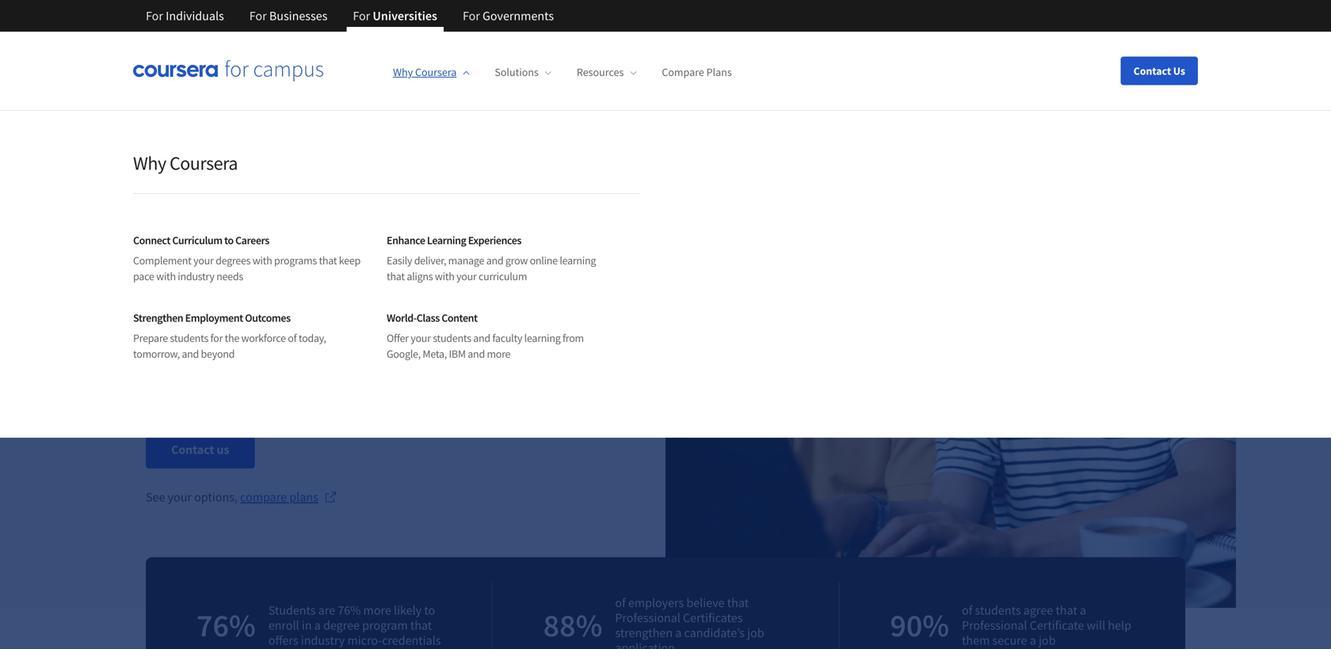 Task type: locate. For each thing, give the bounding box(es) containing it.
contact us button
[[1121, 57, 1198, 85]]

1 horizontal spatial for
[[556, 335, 573, 355]]

3 for from the left
[[353, 8, 370, 24]]

a inside of employers believe that professional certificates strengthen a candidate's job application
[[675, 625, 682, 641]]

why
[[393, 65, 413, 79], [133, 151, 166, 175]]

workforce
[[241, 331, 286, 345]]

why up connect
[[133, 151, 166, 175]]

agree
[[1023, 603, 1053, 619]]

0 horizontal spatial why coursera
[[133, 151, 238, 175]]

and inside 'enhance learning experiences easily deliver, manage and grow online learning that aligns with your curriculum'
[[486, 254, 503, 268]]

contact inside button
[[1133, 64, 1171, 78]]

of
[[288, 331, 297, 345], [615, 595, 626, 611], [962, 603, 972, 619]]

us
[[1173, 64, 1185, 78]]

why down universities
[[393, 65, 413, 79]]

1 vertical spatial learning
[[524, 331, 561, 345]]

with down careers
[[253, 254, 272, 268]]

for
[[210, 331, 223, 345], [556, 335, 573, 355]]

that inside students are 76% more likely to enroll in a degree program that offers industry micro-credentials
[[410, 618, 432, 634]]

with down complement
[[156, 269, 176, 284]]

professional up application
[[615, 610, 680, 626]]

job
[[576, 335, 597, 355], [747, 625, 764, 641], [1039, 633, 1056, 649]]

1 horizontal spatial job
[[747, 625, 764, 641]]

a right 'in'
[[314, 618, 321, 634]]

your
[[193, 254, 214, 268], [456, 269, 477, 284], [411, 331, 431, 345], [168, 490, 192, 505]]

world-
[[387, 311, 417, 325]]

0 horizontal spatial industry
[[178, 269, 214, 284]]

0 vertical spatial contact
[[1133, 64, 1171, 78]]

1 horizontal spatial contact
[[1133, 64, 1171, 78]]

2 horizontal spatial job
[[1039, 633, 1056, 649]]

1 vertical spatial contact
[[171, 442, 214, 458]]

your down 'curriculum'
[[193, 254, 214, 268]]

that down easily
[[387, 269, 405, 284]]

degree
[[323, 618, 360, 634]]

industry
[[178, 269, 214, 284], [301, 633, 345, 649]]

see
[[146, 490, 165, 505]]

1 vertical spatial strengthen
[[133, 311, 183, 325]]

for universities
[[353, 8, 437, 24]]

0 horizontal spatial the
[[225, 331, 239, 345]]

class
[[417, 311, 440, 325]]

professional
[[615, 610, 680, 626], [962, 618, 1027, 634]]

strengthen employability to attract more students
[[146, 155, 584, 320]]

0 horizontal spatial professional
[[615, 610, 680, 626]]

coursera down universities
[[415, 65, 457, 79]]

for individuals
[[146, 8, 224, 24]]

industry for enroll
[[301, 633, 345, 649]]

1 vertical spatial coursera
[[170, 151, 238, 175]]

with down outcomes
[[243, 335, 271, 355]]

most
[[298, 335, 330, 355]]

for inside strengthen employment outcomes prepare students for the workforce of today, tomorrow, and beyond
[[210, 331, 223, 345]]

1 vertical spatial them
[[962, 633, 990, 649]]

that inside 'enhance learning experiences easily deliver, manage and grow online learning that aligns with your curriculum'
[[387, 269, 405, 284]]

2 horizontal spatial of
[[962, 603, 972, 619]]

attract
[[146, 256, 281, 320]]

of inside of employers believe that professional certificates strengthen a candidate's job application
[[615, 595, 626, 611]]

0 horizontal spatial why
[[133, 151, 166, 175]]

1 horizontal spatial why
[[393, 65, 413, 79]]

strengthen inside strengthen employment outcomes prepare students for the workforce of today, tomorrow, and beyond
[[133, 311, 183, 325]]

more up the in-
[[290, 256, 398, 320]]

learning
[[560, 254, 596, 268], [524, 331, 561, 345]]

solutions link
[[495, 65, 551, 79]]

1 for from the left
[[146, 8, 163, 24]]

in-
[[333, 335, 349, 355]]

why coursera down universities
[[393, 65, 457, 79]]

offers
[[268, 633, 298, 649]]

1 horizontal spatial why coursera
[[393, 65, 457, 79]]

of inside of students agree that a professional certificate will help them secure a job
[[962, 603, 972, 619]]

coursera up 'curriculum'
[[170, 151, 238, 175]]

1 horizontal spatial coursera
[[415, 65, 457, 79]]

0 vertical spatial strengthen
[[146, 155, 375, 219]]

more left the 'likely'
[[363, 603, 391, 619]]

program
[[362, 618, 408, 634]]

the
[[225, 331, 239, 345], [274, 335, 295, 355]]

for right the faculty
[[556, 335, 573, 355]]

strengthen up prepare
[[133, 311, 183, 325]]

1 horizontal spatial 76%
[[338, 603, 361, 619]]

success.
[[146, 359, 197, 378]]

for left "governments"
[[463, 8, 480, 24]]

today,
[[299, 331, 326, 345]]

businesses
[[269, 8, 327, 24]]

coursera
[[415, 65, 457, 79], [170, 151, 238, 175]]

them left from
[[519, 335, 553, 355]]

beyond
[[201, 347, 235, 361]]

that inside of employers believe that professional certificates strengthen a candidate's job application
[[727, 595, 749, 611]]

curriculum
[[172, 233, 222, 248]]

more inside the world-class content offer your students and faculty learning from google, meta, ibm and more
[[487, 347, 510, 361]]

why coursera
[[393, 65, 457, 79], [133, 151, 238, 175]]

faculty
[[492, 331, 522, 345]]

0 vertical spatial them
[[519, 335, 553, 355]]

students are 76% more likely to enroll in a degree program that offers industry micro-credentials
[[268, 603, 441, 649]]

76% left enroll
[[196, 606, 256, 646]]

more down the faculty
[[487, 347, 510, 361]]

to for curriculum
[[224, 233, 233, 248]]

employment
[[185, 311, 243, 325]]

1 vertical spatial more
[[487, 347, 510, 361]]

of left 'today,'
[[288, 331, 297, 345]]

for for governments
[[463, 8, 480, 24]]

that inside "connect curriculum to careers complement your degrees with programs that keep pace with industry needs"
[[319, 254, 337, 268]]

0 horizontal spatial contact
[[171, 442, 214, 458]]

strengthen inside strengthen employability to attract more students
[[146, 155, 375, 219]]

options,
[[194, 490, 238, 505]]

the left 'today,'
[[274, 335, 295, 355]]

your up meta,
[[411, 331, 431, 345]]

enroll
[[268, 618, 299, 634]]

contact for contact us
[[171, 442, 214, 458]]

job inside of students agree that a professional certificate will help them secure a job
[[1039, 633, 1056, 649]]

compare plans
[[240, 490, 318, 505]]

contact left the us in the top right of the page
[[1133, 64, 1171, 78]]

contact left the us
[[171, 442, 214, 458]]

degrees
[[216, 254, 251, 268]]

0 vertical spatial why
[[393, 65, 413, 79]]

enhance learning experiences easily deliver, manage and grow online learning that aligns with your curriculum
[[387, 233, 596, 284]]

manage
[[448, 254, 484, 268]]

students
[[268, 603, 316, 619]]

compare plans
[[662, 65, 732, 79]]

0 horizontal spatial job
[[576, 335, 597, 355]]

the up 'beyond' on the left of the page
[[225, 331, 239, 345]]

equip
[[146, 335, 182, 355]]

learning left from
[[524, 331, 561, 345]]

for left 'businesses' at the left of the page
[[249, 8, 267, 24]]

them
[[519, 335, 553, 355], [962, 633, 990, 649]]

2 vertical spatial more
[[363, 603, 391, 619]]

of left employers
[[615, 595, 626, 611]]

0 vertical spatial coursera
[[415, 65, 457, 79]]

for businesses
[[249, 8, 327, 24]]

connect curriculum to careers complement your degrees with programs that keep pace with industry needs
[[133, 233, 360, 284]]

candidate's
[[684, 625, 745, 641]]

professional left certificate
[[962, 618, 1027, 634]]

why coursera up 'curriculum'
[[133, 151, 238, 175]]

and left 'beyond' on the left of the page
[[182, 347, 199, 361]]

1 horizontal spatial the
[[274, 335, 295, 355]]

to inside "connect curriculum to careers complement your degrees with programs that keep pace with industry needs"
[[224, 233, 233, 248]]

job inside of employers believe that professional certificates strengthen a candidate's job application
[[747, 625, 764, 641]]

2 for from the left
[[249, 8, 267, 24]]

0 horizontal spatial them
[[519, 335, 553, 355]]

1 horizontal spatial professional
[[962, 618, 1027, 634]]

1 vertical spatial industry
[[301, 633, 345, 649]]

with inside equip students with the most in-demand skills and prepare them for job success.
[[243, 335, 271, 355]]

and
[[486, 254, 503, 268], [473, 331, 490, 345], [439, 335, 464, 355], [182, 347, 199, 361], [468, 347, 485, 361]]

industry inside students are 76% more likely to enroll in a degree program that offers industry micro-credentials
[[301, 633, 345, 649]]

your right 'see'
[[168, 490, 192, 505]]

of right 90% at the bottom of the page
[[962, 603, 972, 619]]

of inside strengthen employment outcomes prepare students for the workforce of today, tomorrow, and beyond
[[288, 331, 297, 345]]

0 horizontal spatial for
[[210, 331, 223, 345]]

contact us
[[1133, 64, 1185, 78]]

compare
[[240, 490, 287, 505]]

us
[[217, 442, 229, 458]]

76%
[[338, 603, 361, 619], [196, 606, 256, 646]]

1 horizontal spatial of
[[615, 595, 626, 611]]

tomorrow,
[[133, 347, 180, 361]]

that left keep
[[319, 254, 337, 268]]

job inside equip students with the most in-demand skills and prepare them for job success.
[[576, 335, 597, 355]]

students inside the world-class content offer your students and faculty learning from google, meta, ibm and more
[[433, 331, 471, 345]]

0 vertical spatial more
[[290, 256, 398, 320]]

your inside the world-class content offer your students and faculty learning from google, meta, ibm and more
[[411, 331, 431, 345]]

for left individuals
[[146, 8, 163, 24]]

your down manage
[[456, 269, 477, 284]]

contact for contact us
[[1133, 64, 1171, 78]]

4 for from the left
[[463, 8, 480, 24]]

with down 'deliver,'
[[435, 269, 454, 284]]

secure
[[992, 633, 1027, 649]]

professional inside of employers believe that professional certificates strengthen a candidate's job application
[[615, 610, 680, 626]]

prepare
[[467, 335, 516, 355]]

learning right online
[[560, 254, 596, 268]]

that right agree
[[1056, 603, 1077, 619]]

students inside equip students with the most in-demand skills and prepare them for job success.
[[185, 335, 240, 355]]

more inside students are 76% more likely to enroll in a degree program that offers industry micro-credentials
[[363, 603, 391, 619]]

industry down "are"
[[301, 633, 345, 649]]

them left "secure"
[[962, 633, 990, 649]]

that right 'believe' on the bottom of page
[[727, 595, 749, 611]]

that
[[319, 254, 337, 268], [387, 269, 405, 284], [727, 595, 749, 611], [1056, 603, 1077, 619], [410, 618, 432, 634]]

and up "curriculum"
[[486, 254, 503, 268]]

industry inside "connect curriculum to careers complement your degrees with programs that keep pace with industry needs"
[[178, 269, 214, 284]]

online
[[530, 254, 558, 268]]

76% right "are"
[[338, 603, 361, 619]]

universities
[[373, 8, 437, 24]]

1 vertical spatial why coursera
[[133, 151, 238, 175]]

ibm
[[449, 347, 466, 361]]

1 vertical spatial why
[[133, 151, 166, 175]]

for left universities
[[353, 8, 370, 24]]

easily
[[387, 254, 412, 268]]

for up 'beyond' on the left of the page
[[210, 331, 223, 345]]

and down content
[[439, 335, 464, 355]]

0 vertical spatial why coursera
[[393, 65, 457, 79]]

that right program
[[410, 618, 432, 634]]

0 horizontal spatial of
[[288, 331, 297, 345]]

grow
[[505, 254, 528, 268]]

to inside strengthen employability to attract more students
[[435, 206, 478, 269]]

students inside strengthen employment outcomes prepare students for the workforce of today, tomorrow, and beyond
[[170, 331, 208, 345]]

0 vertical spatial learning
[[560, 254, 596, 268]]

a right "secure"
[[1030, 633, 1036, 649]]

industry left needs
[[178, 269, 214, 284]]

offer
[[387, 331, 409, 345]]

0 vertical spatial industry
[[178, 269, 214, 284]]

1 horizontal spatial industry
[[301, 633, 345, 649]]

to
[[435, 206, 478, 269], [224, 233, 233, 248], [424, 603, 435, 619]]

a right strengthen on the bottom
[[675, 625, 682, 641]]

1 horizontal spatial them
[[962, 633, 990, 649]]

strengthen up careers
[[146, 155, 375, 219]]



Task type: describe. For each thing, give the bounding box(es) containing it.
strengthen for attract
[[146, 155, 375, 219]]

application
[[615, 641, 675, 650]]

that inside of students agree that a professional certificate will help them secure a job
[[1056, 603, 1077, 619]]

micro-
[[347, 633, 382, 649]]

strengthen for prepare
[[133, 311, 183, 325]]

0 horizontal spatial 76%
[[196, 606, 256, 646]]

google,
[[387, 347, 421, 361]]

from
[[563, 331, 584, 345]]

with inside 'enhance learning experiences easily deliver, manage and grow online learning that aligns with your curriculum'
[[435, 269, 454, 284]]

for inside equip students with the most in-demand skills and prepare them for job success.
[[556, 335, 573, 355]]

skills
[[405, 335, 437, 355]]

students inside of students agree that a professional certificate will help them secure a job
[[975, 603, 1021, 619]]

content
[[441, 311, 477, 325]]

likely
[[394, 603, 422, 619]]

certificate
[[1030, 618, 1084, 634]]

for for businesses
[[249, 8, 267, 24]]

of for 90%
[[962, 603, 972, 619]]

learning inside the world-class content offer your students and faculty learning from google, meta, ibm and more
[[524, 331, 561, 345]]

coursera for campus image
[[133, 60, 323, 82]]

programs
[[274, 254, 317, 268]]

learning inside 'enhance learning experiences easily deliver, manage and grow online learning that aligns with your curriculum'
[[560, 254, 596, 268]]

a inside students are 76% more likely to enroll in a degree program that offers industry micro-credentials
[[314, 618, 321, 634]]

employability
[[146, 206, 427, 269]]

keep
[[339, 254, 360, 268]]

to for employability
[[435, 206, 478, 269]]

of for 88%
[[615, 595, 626, 611]]

certificates
[[683, 610, 743, 626]]

employers
[[628, 595, 684, 611]]

and right ibm
[[468, 347, 485, 361]]

them inside of students agree that a professional certificate will help them secure a job
[[962, 633, 990, 649]]

prepare
[[133, 331, 168, 345]]

and left the faculty
[[473, 331, 490, 345]]

them inside equip students with the most in-demand skills and prepare them for job success.
[[519, 335, 553, 355]]

industry for degrees
[[178, 269, 214, 284]]

contact us
[[171, 442, 229, 458]]

the inside strengthen employment outcomes prepare students for the workforce of today, tomorrow, and beyond
[[225, 331, 239, 345]]

deliver,
[[414, 254, 446, 268]]

0 horizontal spatial coursera
[[170, 151, 238, 175]]

for for universities
[[353, 8, 370, 24]]

for governments
[[463, 8, 554, 24]]

individuals
[[166, 8, 224, 24]]

job for strengthen employability to attract more students
[[576, 335, 597, 355]]

enhance
[[387, 233, 425, 248]]

solutions
[[495, 65, 539, 79]]

students inside strengthen employability to attract more students
[[407, 256, 584, 320]]

curriculum
[[479, 269, 527, 284]]

equip students with the most in-demand skills and prepare them for job success.
[[146, 335, 597, 378]]

governments
[[483, 8, 554, 24]]

the inside equip students with the most in-demand skills and prepare them for job success.
[[274, 335, 295, 355]]

resources link
[[577, 65, 636, 79]]

see your options,
[[146, 490, 240, 505]]

strengthen employment outcomes prepare students for the workforce of today, tomorrow, and beyond
[[133, 311, 326, 361]]

are
[[318, 603, 335, 619]]

world-class content offer your students and faculty learning from google, meta, ibm and more
[[387, 311, 584, 361]]

plans
[[289, 490, 318, 505]]

your inside 'enhance learning experiences easily deliver, manage and grow online learning that aligns with your curriculum'
[[456, 269, 477, 284]]

will
[[1087, 618, 1105, 634]]

demand
[[349, 335, 403, 355]]

90%
[[890, 606, 949, 646]]

your inside "connect curriculum to careers complement your degrees with programs that keep pace with industry needs"
[[193, 254, 214, 268]]

believe
[[686, 595, 725, 611]]

and inside equip students with the most in-demand skills and prepare them for job success.
[[439, 335, 464, 355]]

connect
[[133, 233, 170, 248]]

job for 90%
[[1039, 633, 1056, 649]]

pace
[[133, 269, 154, 284]]

a left will at the right of page
[[1080, 603, 1086, 619]]

of employers believe that professional certificates strengthen a candidate's job application
[[615, 595, 764, 650]]

compare plans link
[[240, 488, 337, 507]]

resources
[[577, 65, 624, 79]]

88%
[[543, 606, 602, 646]]

aligns
[[407, 269, 433, 284]]

76% inside students are 76% more likely to enroll in a degree program that offers industry micro-credentials
[[338, 603, 361, 619]]

careers
[[235, 233, 269, 248]]

of students agree that a professional certificate will help them secure a job
[[962, 603, 1131, 649]]

experiences
[[468, 233, 521, 248]]

strengthen
[[615, 625, 673, 641]]

why coursera link
[[393, 65, 469, 79]]

professional inside of students agree that a professional certificate will help them secure a job
[[962, 618, 1027, 634]]

more inside strengthen employability to attract more students
[[290, 256, 398, 320]]

outcomes
[[245, 311, 290, 325]]

meta,
[[423, 347, 447, 361]]

learning
[[427, 233, 466, 248]]

help
[[1108, 618, 1131, 634]]

complement
[[133, 254, 191, 268]]

in
[[302, 618, 312, 634]]

banner navigation
[[133, 0, 567, 32]]

to inside students are 76% more likely to enroll in a degree program that offers industry micro-credentials
[[424, 603, 435, 619]]

for for individuals
[[146, 8, 163, 24]]

and inside strengthen employment outcomes prepare students for the workforce of today, tomorrow, and beyond
[[182, 347, 199, 361]]

contact us link
[[146, 431, 255, 469]]

needs
[[216, 269, 243, 284]]

plans
[[706, 65, 732, 79]]

compare plans link
[[662, 65, 732, 79]]

compare
[[662, 65, 704, 79]]



Task type: vqa. For each thing, say whether or not it's contained in the screenshot.


